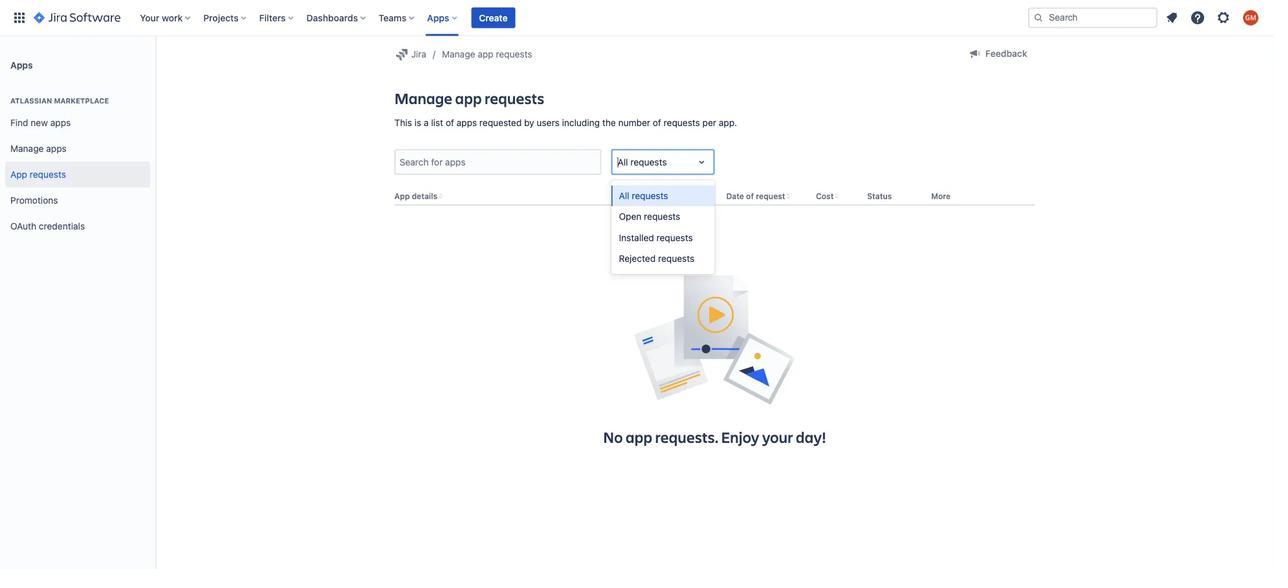 Task type: locate. For each thing, give the bounding box(es) containing it.
manage down find
[[10, 143, 44, 154]]

requests down manage apps
[[30, 169, 66, 180]]

all up open
[[619, 190, 629, 201]]

2 vertical spatial manage
[[10, 143, 44, 154]]

filters
[[259, 12, 286, 23]]

1 horizontal spatial apps
[[427, 12, 449, 23]]

your
[[140, 12, 159, 23]]

number
[[618, 117, 650, 128]]

your profile and settings image
[[1243, 10, 1259, 26]]

app
[[478, 49, 494, 60], [455, 88, 482, 108], [626, 427, 652, 447]]

manage app requests up 'requested'
[[394, 88, 545, 108]]

appswitcher icon image
[[12, 10, 27, 26]]

day!
[[796, 427, 826, 447]]

your work button
[[136, 7, 196, 28]]

manage app requests link
[[442, 47, 532, 62]]

manage down apps popup button
[[442, 49, 475, 60]]

requests inside app requests link
[[30, 169, 66, 180]]

manage inside atlassian marketplace group
[[10, 143, 44, 154]]

open
[[619, 211, 642, 222]]

apps up atlassian
[[10, 59, 33, 70]]

0 vertical spatial manage app requests
[[442, 49, 532, 60]]

all down number
[[618, 157, 628, 167]]

all requests
[[618, 157, 667, 167], [619, 190, 668, 201]]

jira software image
[[34, 10, 121, 26], [34, 10, 121, 26]]

rejected requests
[[619, 253, 695, 264]]

app details
[[394, 192, 437, 201]]

no app requests. enjoy your day!
[[603, 427, 826, 447]]

manage app requests down create button
[[442, 49, 532, 60]]

context icon image
[[394, 47, 410, 62], [394, 47, 410, 62]]

app left details
[[394, 192, 410, 201]]

all requests up no.
[[618, 157, 667, 167]]

apps inside popup button
[[427, 12, 449, 23]]

app inside app requests link
[[10, 169, 27, 180]]

feedback
[[986, 48, 1027, 59]]

1 vertical spatial app
[[394, 192, 410, 201]]

oauth credentials
[[10, 221, 85, 232]]

Search for requested apps field
[[396, 150, 600, 174]]

date of request
[[726, 192, 785, 201]]

of
[[446, 117, 454, 128], [653, 117, 661, 128], [665, 192, 672, 201], [746, 192, 754, 201]]

new
[[31, 118, 48, 128]]

of right list
[[446, 117, 454, 128]]

app up 'requested'
[[455, 88, 482, 108]]

your
[[762, 427, 793, 447]]

manage up a
[[394, 88, 453, 108]]

banner
[[0, 0, 1274, 36]]

app down create button
[[478, 49, 494, 60]]

your work
[[140, 12, 183, 23]]

manage apps link
[[5, 136, 150, 162]]

no. of requests
[[649, 192, 708, 201]]

this is a list of apps requested by users including the number of requests per app.
[[394, 117, 737, 128]]

0 horizontal spatial apps
[[10, 59, 33, 70]]

details
[[412, 192, 437, 201]]

0 vertical spatial manage
[[442, 49, 475, 60]]

feedback button
[[960, 43, 1035, 64]]

teams
[[379, 12, 407, 23]]

promotions
[[10, 195, 58, 206]]

1 vertical spatial apps
[[10, 59, 33, 70]]

requests
[[496, 49, 532, 60], [485, 88, 545, 108], [664, 117, 700, 128], [631, 157, 667, 167], [30, 169, 66, 180], [632, 190, 668, 201], [674, 192, 708, 201], [644, 211, 680, 222], [657, 232, 693, 243], [658, 253, 695, 264]]

requests up no.
[[631, 157, 667, 167]]

requests down primary element
[[496, 49, 532, 60]]

1 horizontal spatial app
[[394, 192, 410, 201]]

projects
[[203, 12, 239, 23]]

per
[[703, 117, 716, 128]]

all requests up the open requests
[[619, 190, 668, 201]]

promotions link
[[5, 188, 150, 214]]

date of request button
[[726, 192, 785, 201]]

app
[[10, 169, 27, 180], [394, 192, 410, 201]]

request
[[756, 192, 785, 201]]

manage
[[442, 49, 475, 60], [394, 88, 453, 108], [10, 143, 44, 154]]

help image
[[1190, 10, 1206, 26]]

apps
[[457, 117, 477, 128], [50, 118, 71, 128], [46, 143, 67, 154]]

requested
[[479, 117, 522, 128]]

requests up rejected requests
[[657, 232, 693, 243]]

credentials
[[39, 221, 85, 232]]

apps right new
[[50, 118, 71, 128]]

app for app requests
[[10, 169, 27, 180]]

app requests link
[[5, 162, 150, 188]]

1 vertical spatial app
[[455, 88, 482, 108]]

manage app requests
[[442, 49, 532, 60], [394, 88, 545, 108]]

search image
[[1033, 13, 1044, 23]]

all
[[618, 157, 628, 167], [619, 190, 629, 201]]

0 vertical spatial all requests
[[618, 157, 667, 167]]

0 vertical spatial apps
[[427, 12, 449, 23]]

a
[[424, 117, 429, 128]]

app up "promotions"
[[10, 169, 27, 180]]

0 horizontal spatial app
[[10, 169, 27, 180]]

app right the no
[[626, 427, 652, 447]]

apps
[[427, 12, 449, 23], [10, 59, 33, 70]]

app requests
[[10, 169, 66, 180]]

status
[[867, 192, 892, 201]]

apps right teams dropdown button in the left of the page
[[427, 12, 449, 23]]

0 vertical spatial app
[[10, 169, 27, 180]]



Task type: vqa. For each thing, say whether or not it's contained in the screenshot.
'users'
yes



Task type: describe. For each thing, give the bounding box(es) containing it.
work
[[162, 12, 183, 23]]

requests left per
[[664, 117, 700, 128]]

find new apps link
[[5, 110, 150, 136]]

enjoy
[[721, 427, 760, 447]]

atlassian
[[10, 97, 52, 105]]

requests up 'requested'
[[485, 88, 545, 108]]

app.
[[719, 117, 737, 128]]

manage for manage apps link at the left of page
[[10, 143, 44, 154]]

open requests
[[619, 211, 680, 222]]

apps button
[[423, 7, 462, 28]]

requests.
[[655, 427, 718, 447]]

find new apps
[[10, 118, 71, 128]]

cost button
[[816, 192, 834, 201]]

jira
[[411, 49, 426, 60]]

manage apps
[[10, 143, 67, 154]]

date
[[726, 192, 744, 201]]

is
[[415, 117, 421, 128]]

rejected
[[619, 253, 656, 264]]

users
[[537, 117, 560, 128]]

installed
[[619, 232, 654, 243]]

atlassian marketplace
[[10, 97, 109, 105]]

open image
[[694, 154, 710, 170]]

installed requests
[[619, 232, 693, 243]]

requests inside 'manage app requests' link
[[496, 49, 532, 60]]

requests down no.
[[644, 211, 680, 222]]

requests right no.
[[674, 192, 708, 201]]

oauth
[[10, 221, 36, 232]]

marketplace
[[54, 97, 109, 105]]

this
[[394, 117, 412, 128]]

apps right list
[[457, 117, 477, 128]]

1 vertical spatial manage
[[394, 88, 453, 108]]

banner containing your work
[[0, 0, 1274, 36]]

primary element
[[8, 0, 1028, 36]]

apps down find new apps
[[46, 143, 67, 154]]

more
[[931, 192, 951, 201]]

manage for 'manage app requests' link
[[442, 49, 475, 60]]

dashboards button
[[303, 7, 371, 28]]

2 vertical spatial app
[[626, 427, 652, 447]]

the
[[602, 117, 616, 128]]

no.
[[649, 192, 663, 201]]

of right no.
[[665, 192, 672, 201]]

filters button
[[255, 7, 299, 28]]

requests down installed requests
[[658, 253, 695, 264]]

create
[[479, 12, 508, 23]]

1 vertical spatial all
[[619, 190, 629, 201]]

oauth credentials link
[[5, 214, 150, 239]]

no. of requests button
[[649, 192, 708, 201]]

0 vertical spatial app
[[478, 49, 494, 60]]

atlassian marketplace group
[[5, 83, 150, 243]]

requests up the open requests
[[632, 190, 668, 201]]

cost
[[816, 192, 834, 201]]

list
[[431, 117, 443, 128]]

of right date
[[746, 192, 754, 201]]

app for app details
[[394, 192, 410, 201]]

dashboards
[[306, 12, 358, 23]]

1 vertical spatial manage app requests
[[394, 88, 545, 108]]

1 vertical spatial all requests
[[619, 190, 668, 201]]

jira link
[[394, 47, 426, 62]]

including
[[562, 117, 600, 128]]

of right number
[[653, 117, 661, 128]]

sidebar navigation image
[[141, 52, 170, 78]]

Search field
[[1028, 7, 1158, 28]]

notifications image
[[1164, 10, 1180, 26]]

0 vertical spatial all
[[618, 157, 628, 167]]

create button
[[471, 7, 515, 28]]

teams button
[[375, 7, 419, 28]]

by
[[524, 117, 534, 128]]

find
[[10, 118, 28, 128]]

app details button
[[394, 192, 437, 201]]

projects button
[[199, 7, 252, 28]]

no
[[603, 427, 623, 447]]

settings image
[[1216, 10, 1232, 26]]



